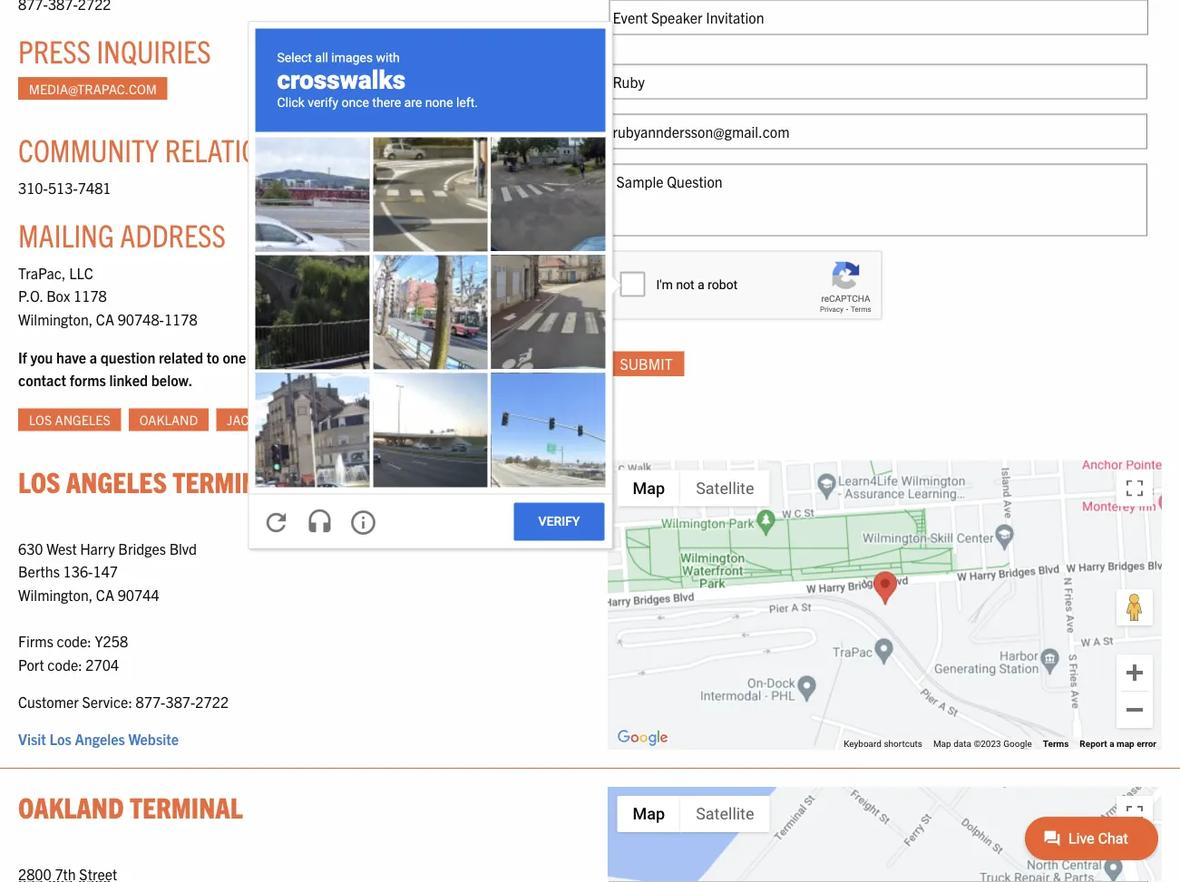 Task type: describe. For each thing, give the bounding box(es) containing it.
if
[[18, 348, 27, 366]]

harry
[[80, 540, 115, 558]]

7481
[[78, 179, 111, 197]]

trapac, llc p.o. box 1178 wilmington, ca 90748-1178
[[18, 264, 197, 329]]

©2023
[[974, 739, 1001, 750]]

our
[[265, 348, 286, 366]]

630
[[18, 540, 43, 558]]

port
[[18, 656, 44, 674]]

angeles for los angeles
[[55, 412, 110, 428]]

Your Name text field
[[608, 64, 1147, 100]]

satellite button for oakland terminal
[[680, 797, 770, 833]]

menu bar for oakland terminal
[[617, 797, 770, 833]]

877-
[[136, 693, 165, 711]]

media@trapac.com
[[29, 80, 157, 97]]

to
[[207, 348, 219, 366]]

map button for los angeles terminal
[[617, 471, 680, 507]]

firms
[[18, 632, 53, 651]]

below.
[[151, 371, 192, 390]]

map region for oakland terminal
[[511, 672, 1180, 883]]

wilmington, inside 630 west harry bridges blvd berths 136-147 wilmington, ca 90744
[[18, 586, 93, 604]]

2704
[[86, 656, 119, 674]]

have
[[56, 348, 86, 366]]

1 horizontal spatial 1178
[[164, 310, 197, 329]]

press
[[18, 31, 91, 70]]

map for oakland terminal
[[633, 805, 665, 824]]

a inside if you have a question related to one of our terminals, please use the location-specific contact forms linked below.
[[90, 348, 97, 366]]

jacksonville
[[227, 412, 315, 428]]

oakland terminal
[[18, 790, 243, 825]]

contact
[[18, 371, 66, 390]]

report
[[1080, 739, 1107, 750]]

berths
[[18, 563, 60, 581]]

bridges
[[118, 540, 166, 558]]

google image
[[613, 727, 673, 751]]

oakland link
[[129, 409, 209, 432]]

relations
[[165, 130, 289, 169]]

you
[[30, 348, 53, 366]]

513-
[[48, 179, 78, 197]]

2 vertical spatial los
[[49, 731, 71, 749]]

1 vertical spatial terminal
[[130, 790, 243, 825]]

question
[[101, 348, 155, 366]]

satellite for los angeles terminal
[[696, 479, 754, 498]]

menu bar for los angeles terminal
[[617, 471, 770, 507]]

llc
[[69, 264, 93, 282]]

0 horizontal spatial 1178
[[74, 287, 107, 305]]

terms link
[[1043, 739, 1069, 750]]

map button for oakland terminal
[[617, 797, 680, 833]]

ca inside 630 west harry bridges blvd berths 136-147 wilmington, ca 90744
[[96, 586, 114, 604]]

310-
[[18, 179, 48, 197]]

90748-
[[118, 310, 164, 329]]

los angeles link
[[18, 409, 121, 432]]

box
[[46, 287, 70, 305]]

1 vertical spatial map
[[933, 739, 951, 750]]

specific
[[506, 348, 555, 366]]

ca inside trapac, llc p.o. box 1178 wilmington, ca 90748-1178
[[96, 310, 114, 329]]

keyboard shortcuts
[[844, 739, 922, 750]]

satellite button for los angeles terminal
[[680, 471, 770, 507]]

please
[[356, 348, 397, 366]]

firms code:  y258 port code:  2704
[[18, 632, 128, 674]]

map for los angeles terminal
[[633, 479, 665, 498]]

0 vertical spatial code:
[[57, 632, 91, 651]]

linked
[[109, 371, 148, 390]]

the
[[426, 348, 447, 366]]

visit los angeles website
[[18, 731, 179, 749]]

visit
[[18, 731, 46, 749]]

oakland for oakland
[[139, 412, 198, 428]]

Your Email text field
[[608, 114, 1147, 149]]

90744
[[118, 586, 159, 604]]



Task type: locate. For each thing, give the bounding box(es) containing it.
a right 'have'
[[90, 348, 97, 366]]

customer
[[18, 693, 79, 711]]

oakland for oakland terminal
[[18, 790, 124, 825]]

1 ca from the top
[[96, 310, 114, 329]]

angeles
[[55, 412, 110, 428], [66, 463, 167, 499], [75, 731, 125, 749]]

angeles down the service:
[[75, 731, 125, 749]]

los
[[29, 412, 52, 428], [18, 463, 60, 499], [49, 731, 71, 749]]

1 vertical spatial map button
[[617, 797, 680, 833]]

community
[[18, 130, 159, 169]]

website
[[128, 731, 179, 749]]

0 vertical spatial satellite
[[696, 479, 754, 498]]

related
[[159, 348, 203, 366]]

los down los angeles link
[[18, 463, 60, 499]]

1 vertical spatial 1178
[[164, 310, 197, 329]]

report a map error
[[1080, 739, 1156, 750]]

west
[[46, 540, 77, 558]]

keyboard
[[844, 739, 882, 750]]

los down 'contact'
[[29, 412, 52, 428]]

customer service: 877-387-2722
[[18, 693, 229, 711]]

147
[[93, 563, 118, 581]]

2 ca from the top
[[96, 586, 114, 604]]

map region
[[457, 397, 1180, 861], [511, 672, 1180, 883]]

wilmington,
[[18, 310, 93, 329], [18, 586, 93, 604]]

terminal down jacksonville link
[[173, 463, 286, 499]]

code: right port
[[47, 656, 82, 674]]

0 vertical spatial ca
[[96, 310, 114, 329]]

1 vertical spatial satellite
[[696, 805, 754, 824]]

wilmington, inside trapac, llc p.o. box 1178 wilmington, ca 90748-1178
[[18, 310, 93, 329]]

1 vertical spatial angeles
[[66, 463, 167, 499]]

satellite button
[[680, 471, 770, 507], [680, 797, 770, 833]]

keyboard shortcuts button
[[844, 738, 922, 751]]

2 map button from the top
[[617, 797, 680, 833]]

blvd
[[169, 540, 197, 558]]

1178 up related on the left top
[[164, 310, 197, 329]]

1 vertical spatial menu bar
[[617, 797, 770, 833]]

310-513-7481
[[18, 179, 111, 197]]

media@trapac.com link
[[18, 78, 167, 100]]

0 vertical spatial map button
[[617, 471, 680, 507]]

oakland
[[139, 412, 198, 428], [18, 790, 124, 825]]

angeles for los angeles terminal
[[66, 463, 167, 499]]

location-
[[450, 348, 506, 366]]

angeles up harry at the bottom left of the page
[[66, 463, 167, 499]]

1 vertical spatial satellite button
[[680, 797, 770, 833]]

0 vertical spatial 1178
[[74, 287, 107, 305]]

code: up 2704
[[57, 632, 91, 651]]

shortcuts
[[884, 739, 922, 750]]

menu bar
[[617, 471, 770, 507], [617, 797, 770, 833]]

2 menu bar from the top
[[617, 797, 770, 833]]

error
[[1137, 739, 1156, 750]]

Message text field
[[608, 164, 1147, 237]]

2 vertical spatial map
[[633, 805, 665, 824]]

1 satellite button from the top
[[680, 471, 770, 507]]

0 vertical spatial los
[[29, 412, 52, 428]]

google
[[1003, 739, 1032, 750]]

0 vertical spatial angeles
[[55, 412, 110, 428]]

p.o.
[[18, 287, 43, 305]]

code:
[[57, 632, 91, 651], [47, 656, 82, 674]]

map
[[1117, 739, 1134, 750]]

1 vertical spatial los
[[18, 463, 60, 499]]

los for los angeles terminal
[[18, 463, 60, 499]]

ca down 147
[[96, 586, 114, 604]]

0 vertical spatial menu bar
[[617, 471, 770, 507]]

2 wilmington, from the top
[[18, 586, 93, 604]]

address
[[120, 215, 226, 254]]

1 horizontal spatial a
[[1109, 739, 1114, 750]]

mailing
[[18, 215, 114, 254]]

report a map error link
[[1080, 739, 1156, 750]]

2 vertical spatial angeles
[[75, 731, 125, 749]]

1178
[[74, 287, 107, 305], [164, 310, 197, 329]]

oakland down below.
[[139, 412, 198, 428]]

1 vertical spatial wilmington,
[[18, 586, 93, 604]]

one
[[223, 348, 246, 366]]

terminal
[[173, 463, 286, 499], [130, 790, 243, 825]]

2 satellite button from the top
[[680, 797, 770, 833]]

0 vertical spatial terminal
[[173, 463, 286, 499]]

los for los angeles
[[29, 412, 52, 428]]

ca
[[96, 310, 114, 329], [96, 586, 114, 604]]

wilmington, down "berths" at the left of the page
[[18, 586, 93, 604]]

los right visit
[[49, 731, 71, 749]]

1 map button from the top
[[617, 471, 680, 507]]

0 vertical spatial a
[[90, 348, 97, 366]]

0 vertical spatial satellite button
[[680, 471, 770, 507]]

0 horizontal spatial a
[[90, 348, 97, 366]]

map region for los angeles terminal
[[457, 397, 1180, 861]]

1 menu bar from the top
[[617, 471, 770, 507]]

satellite
[[696, 479, 754, 498], [696, 805, 754, 824]]

map
[[633, 479, 665, 498], [933, 739, 951, 750], [633, 805, 665, 824]]

terms
[[1043, 739, 1069, 750]]

a
[[90, 348, 97, 366], [1109, 739, 1114, 750]]

0 vertical spatial oakland
[[139, 412, 198, 428]]

1 vertical spatial code:
[[47, 656, 82, 674]]

terminal down "website"
[[130, 790, 243, 825]]

visit los angeles website link
[[18, 731, 179, 749]]

1 satellite from the top
[[696, 479, 754, 498]]

wilmington, down "box"
[[18, 310, 93, 329]]

map data ©2023 google
[[933, 739, 1032, 750]]

1 vertical spatial oakland
[[18, 790, 124, 825]]

1178 down llc
[[74, 287, 107, 305]]

if you have a question related to one of our terminals, please use the location-specific contact forms linked below.
[[18, 348, 555, 390]]

2 satellite from the top
[[696, 805, 754, 824]]

data
[[953, 739, 971, 750]]

community relations
[[18, 130, 289, 169]]

forms
[[70, 371, 106, 390]]

0 vertical spatial wilmington,
[[18, 310, 93, 329]]

los angeles
[[29, 412, 110, 428]]

oakland down visit los angeles website
[[18, 790, 124, 825]]

630 west harry bridges blvd berths 136-147 wilmington, ca 90744
[[18, 540, 197, 604]]

terminals,
[[289, 348, 353, 366]]

1 wilmington, from the top
[[18, 310, 93, 329]]

inquiries
[[97, 31, 211, 70]]

angeles down forms
[[55, 412, 110, 428]]

jacksonville link
[[216, 409, 326, 432]]

ca left the 90748-
[[96, 310, 114, 329]]

1 horizontal spatial oakland
[[139, 412, 198, 428]]

0 horizontal spatial oakland
[[18, 790, 124, 825]]

0 vertical spatial map
[[633, 479, 665, 498]]

2722
[[195, 693, 229, 711]]

map button
[[617, 471, 680, 507], [617, 797, 680, 833]]

y258
[[95, 632, 128, 651]]

None submit
[[608, 352, 684, 377]]

los angeles terminal
[[18, 463, 286, 499]]

service:
[[82, 693, 132, 711]]

press inquiries
[[18, 31, 211, 70]]

use
[[400, 348, 423, 366]]

136-
[[63, 563, 93, 581]]

1 vertical spatial ca
[[96, 586, 114, 604]]

a left the map
[[1109, 739, 1114, 750]]

1 vertical spatial a
[[1109, 739, 1114, 750]]

of
[[249, 348, 262, 366]]

trapac,
[[18, 264, 66, 282]]

387-
[[165, 693, 195, 711]]

satellite for oakland terminal
[[696, 805, 754, 824]]

mailing address
[[18, 215, 226, 254]]



Task type: vqa. For each thing, say whether or not it's contained in the screenshot.
focus: climate action link
no



